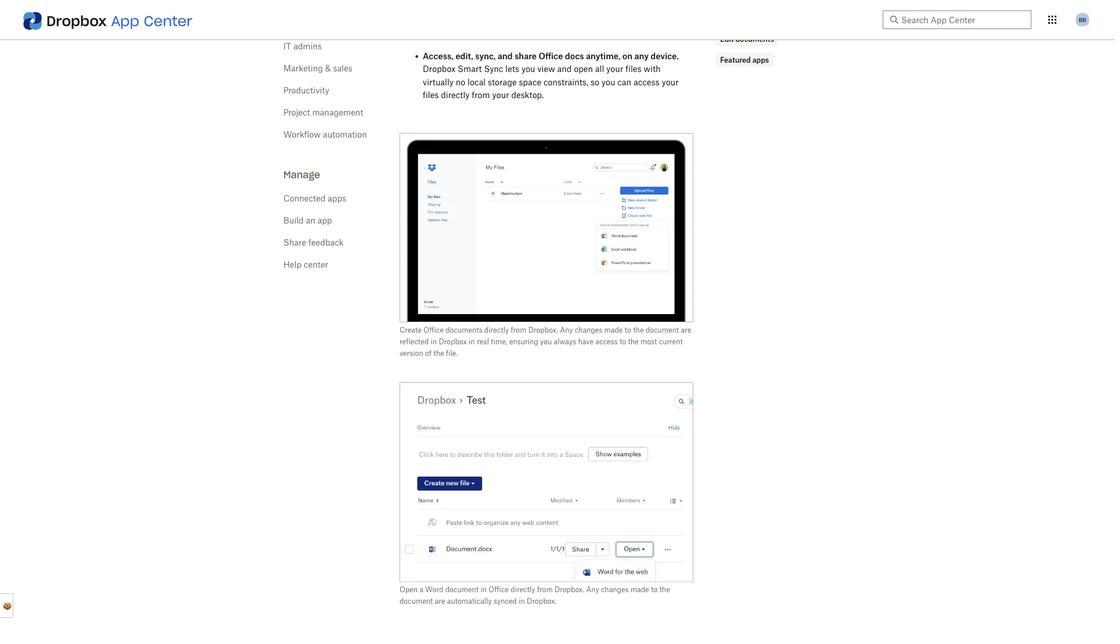 Task type: locate. For each thing, give the bounding box(es) containing it.
workflow automation
[[284, 130, 367, 139]]

2 horizontal spatial from
[[537, 586, 553, 595]]

2 vertical spatial your
[[493, 90, 509, 100]]

1 vertical spatial directly
[[485, 326, 509, 335]]

1 vertical spatial from
[[511, 326, 527, 335]]

1 vertical spatial are
[[681, 326, 692, 335]]

1 vertical spatial a
[[420, 586, 424, 595]]

marketing & sales
[[284, 63, 353, 73]]

0 vertical spatial and
[[485, 4, 499, 14]]

1 vertical spatial any
[[587, 586, 600, 595]]

0 vertical spatial version
[[602, 4, 630, 14]]

apps for featured apps
[[753, 56, 770, 65]]

just
[[651, 4, 665, 14]]

0 vertical spatial apps
[[753, 56, 770, 65]]

your down device.
[[662, 77, 679, 87]]

0 horizontal spatial apps
[[328, 194, 347, 203]]

from
[[472, 90, 490, 100], [511, 326, 527, 335], [537, 586, 553, 595]]

and up the lets
[[498, 51, 513, 61]]

1 horizontal spatial are
[[642, 0, 654, 1]]

1 vertical spatial with
[[644, 64, 661, 74]]

2 horizontal spatial office
[[539, 51, 563, 61]]

file,
[[469, 4, 483, 14]]

1 horizontal spatial version
[[602, 4, 630, 14]]

and
[[485, 4, 499, 14], [498, 51, 513, 61], [558, 64, 572, 74]]

0 horizontal spatial files
[[423, 90, 439, 100]]

share feedback link
[[284, 238, 344, 248]]

project management
[[284, 108, 364, 117]]

from inside create office documents directly from dropbox. any changes made to the document are reflected in dropbox in real time, ensuring you always have access to the most current version of the file.
[[511, 326, 527, 335]]

2 vertical spatial and
[[558, 64, 572, 74]]

1 vertical spatial version
[[400, 349, 424, 358]]

office inside the open a word document in office directly from dropbox. any changes made to the document are automatically synced in dropbox.
[[489, 586, 509, 595]]

0 vertical spatial changes
[[575, 326, 603, 335]]

office up view
[[539, 51, 563, 61]]

1 horizontal spatial your
[[607, 64, 624, 74]]

dropbox inside access, edit, sync, and share office docs anytime, on any device. dropbox smart sync lets you view and open all your files with virtually no local storage space constraints, so you can access your files directly from your desktop.
[[423, 64, 456, 74]]

0 vertical spatial documents
[[736, 35, 775, 44]]

2 vertical spatial office
[[489, 586, 509, 595]]

access
[[634, 77, 660, 87], [596, 338, 618, 346]]

document down open
[[400, 598, 433, 606]]

1 horizontal spatial files
[[626, 64, 642, 74]]

1 horizontal spatial apps
[[753, 56, 770, 65]]

can down line
[[450, 30, 464, 40]]

office for and
[[539, 51, 563, 61]]

so down all
[[591, 77, 600, 87]]

1 vertical spatial dropbox
[[423, 64, 456, 74]]

access inside create office documents directly from dropbox. any changes made to the document are reflected in dropbox in real time, ensuring you always have access to the most current version of the file.
[[596, 338, 618, 346]]

0 vertical spatial directly
[[441, 90, 470, 100]]

synced
[[494, 598, 517, 606]]

with down any
[[644, 64, 661, 74]]

changes
[[575, 326, 603, 335], [602, 586, 629, 595]]

0 horizontal spatial office
[[424, 326, 444, 335]]

0 horizontal spatial a
[[420, 586, 424, 595]]

approval
[[618, 17, 651, 27]]

files
[[626, 64, 642, 74], [423, 90, 439, 100]]

dropbox up file.
[[439, 338, 467, 346]]

made inside create office documents directly from dropbox. any changes made to the document are reflected in dropbox in real time, ensuring you always have access to the most current version of the file.
[[605, 326, 623, 335]]

desktop.
[[512, 90, 544, 100]]

management
[[313, 108, 364, 117]]

are up current
[[681, 326, 692, 335]]

changes inside create office documents directly from dropbox. any changes made to the document are reflected in dropbox in real time, ensuring you always have access to the most current version of the file.
[[575, 326, 603, 335]]

in up automatically
[[481, 586, 487, 595]]

office inside access, edit, sync, and share office docs anytime, on any device. dropbox smart sync lets you view and open all your files with virtually no local storage space constraints, so you can access your files directly from your desktop.
[[539, 51, 563, 61]]

feedback
[[309, 238, 344, 248]]

more
[[487, 30, 507, 40]]

1 vertical spatial so
[[591, 77, 600, 87]]

help
[[284, 260, 302, 270]]

0 vertical spatial your
[[607, 64, 624, 74]]

a inside you can see if other collaborators are viewing or editing a file, and can update it to the latest version with just one click. in-line commenting allows you to streamline approval processes so you can work more efficiently.
[[462, 4, 467, 14]]

so inside you can see if other collaborators are viewing or editing a file, and can update it to the latest version with just one click. in-line commenting allows you to streamline approval processes so you can work more efficiently.
[[423, 30, 432, 40]]

1 vertical spatial made
[[631, 586, 650, 595]]

workflow automation link
[[284, 130, 367, 139]]

featured
[[721, 56, 751, 65]]

1 horizontal spatial from
[[511, 326, 527, 335]]

connected apps link
[[284, 194, 347, 203]]

1 horizontal spatial document
[[446, 586, 479, 595]]

version down collaborators
[[602, 4, 630, 14]]

0 horizontal spatial directly
[[441, 90, 470, 100]]

always
[[554, 338, 577, 346]]

1 vertical spatial changes
[[602, 586, 629, 595]]

you down "click."
[[434, 30, 448, 40]]

docs
[[565, 51, 584, 61]]

files down virtually at the left top
[[423, 90, 439, 100]]

0 horizontal spatial made
[[605, 326, 623, 335]]

1 horizontal spatial any
[[587, 586, 600, 595]]

so
[[423, 30, 432, 40], [591, 77, 600, 87]]

0 horizontal spatial from
[[472, 90, 490, 100]]

0 vertical spatial any
[[560, 326, 573, 335]]

document up automatically
[[446, 586, 479, 595]]

commenting
[[472, 17, 521, 27]]

made
[[605, 326, 623, 335], [631, 586, 650, 595]]

office up the synced
[[489, 586, 509, 595]]

0 horizontal spatial are
[[435, 598, 445, 606]]

help center
[[284, 260, 328, 270]]

documents up featured apps
[[736, 35, 775, 44]]

most
[[641, 338, 658, 346]]

1 horizontal spatial office
[[489, 586, 509, 595]]

directly up the synced
[[511, 586, 536, 595]]

0 vertical spatial dropbox.
[[529, 326, 558, 335]]

share feedback
[[284, 238, 344, 248]]

sync,
[[476, 51, 496, 61]]

0 vertical spatial a
[[462, 4, 467, 14]]

1 vertical spatial documents
[[446, 326, 483, 335]]

your
[[607, 64, 624, 74], [662, 77, 679, 87], [493, 90, 509, 100]]

access right have
[[596, 338, 618, 346]]

and up the commenting
[[485, 4, 499, 14]]

a left file,
[[462, 4, 467, 14]]

apps
[[753, 56, 770, 65], [328, 194, 347, 203]]

a left word
[[420, 586, 424, 595]]

0 horizontal spatial version
[[400, 349, 424, 358]]

1 vertical spatial apps
[[328, 194, 347, 203]]

and up constraints,
[[558, 64, 572, 74]]

1 horizontal spatial directly
[[485, 326, 509, 335]]

so down "click."
[[423, 30, 432, 40]]

1 vertical spatial and
[[498, 51, 513, 61]]

one
[[668, 4, 682, 14]]

documents inside edit documents link
[[736, 35, 775, 44]]

directly inside access, edit, sync, and share office docs anytime, on any device. dropbox smart sync lets you view and open all your files with virtually no local storage space constraints, so you can access your files directly from your desktop.
[[441, 90, 470, 100]]

access inside access, edit, sync, and share office docs anytime, on any device. dropbox smart sync lets you view and open all your files with virtually no local storage space constraints, so you can access your files directly from your desktop.
[[634, 77, 660, 87]]

0 vertical spatial office
[[539, 51, 563, 61]]

0 vertical spatial dropbox
[[46, 12, 107, 30]]

can down on
[[618, 77, 632, 87]]

with inside you can see if other collaborators are viewing or editing a file, and can update it to the latest version with just one click. in-line commenting allows you to streamline approval processes so you can work more efficiently.
[[632, 4, 649, 14]]

2 horizontal spatial document
[[646, 326, 680, 335]]

apps down edit documents link
[[753, 56, 770, 65]]

0 vertical spatial document
[[646, 326, 680, 335]]

from inside access, edit, sync, and share office docs anytime, on any device. dropbox smart sync lets you view and open all your files with virtually no local storage space constraints, so you can access your files directly from your desktop.
[[472, 90, 490, 100]]

dropbox up virtually at the left top
[[423, 64, 456, 74]]

the inside the open a word document in office directly from dropbox. any changes made to the document are automatically synced in dropbox.
[[660, 586, 671, 595]]

0 vertical spatial files
[[626, 64, 642, 74]]

can down you
[[502, 4, 515, 14]]

2 horizontal spatial your
[[662, 77, 679, 87]]

featured apps
[[721, 56, 770, 65]]

0 vertical spatial so
[[423, 30, 432, 40]]

2 horizontal spatial are
[[681, 326, 692, 335]]

your right all
[[607, 64, 624, 74]]

edit,
[[456, 51, 474, 61]]

access down any
[[634, 77, 660, 87]]

can inside access, edit, sync, and share office docs anytime, on any device. dropbox smart sync lets you view and open all your files with virtually no local storage space constraints, so you can access your files directly from your desktop.
[[618, 77, 632, 87]]

so inside access, edit, sync, and share office docs anytime, on any device. dropbox smart sync lets you view and open all your files with virtually no local storage space constraints, so you can access your files directly from your desktop.
[[591, 77, 600, 87]]

1 vertical spatial access
[[596, 338, 618, 346]]

0 horizontal spatial any
[[560, 326, 573, 335]]

2 vertical spatial from
[[537, 586, 553, 595]]

can up update on the left of page
[[528, 0, 542, 1]]

dropbox inside create office documents directly from dropbox. any changes made to the document are reflected in dropbox in real time, ensuring you always have access to the most current version of the file.
[[439, 338, 467, 346]]

you left always
[[541, 338, 552, 346]]

help center link
[[284, 260, 328, 270]]

latest
[[579, 4, 600, 14]]

dropbox left app
[[46, 12, 107, 30]]

office for document
[[489, 586, 509, 595]]

are down word
[[435, 598, 445, 606]]

with up approval
[[632, 4, 649, 14]]

changes inside the open a word document in office directly from dropbox. any changes made to the document are automatically synced in dropbox.
[[602, 586, 629, 595]]

document up current
[[646, 326, 680, 335]]

1 horizontal spatial made
[[631, 586, 650, 595]]

space
[[519, 77, 542, 87]]

directly down "no"
[[441, 90, 470, 100]]

dropbox.
[[529, 326, 558, 335], [555, 586, 585, 595], [527, 598, 557, 606]]

version down reflected
[[400, 349, 424, 358]]

any inside create office documents directly from dropbox. any changes made to the document are reflected in dropbox in real time, ensuring you always have access to the most current version of the file.
[[560, 326, 573, 335]]

0 vertical spatial are
[[642, 0, 654, 1]]

storage
[[488, 77, 517, 87]]

you
[[550, 17, 563, 27], [434, 30, 448, 40], [522, 64, 536, 74], [602, 77, 616, 87], [541, 338, 552, 346]]

in up of
[[431, 338, 437, 346]]

to
[[554, 4, 562, 14], [566, 17, 573, 27], [625, 326, 632, 335], [620, 338, 627, 346], [651, 586, 658, 595]]

0 vertical spatial made
[[605, 326, 623, 335]]

efficiently.
[[509, 30, 549, 40]]

the inside you can see if other collaborators are viewing or editing a file, and can update it to the latest version with just one click. in-line commenting allows you to streamline approval processes so you can work more efficiently.
[[564, 4, 576, 14]]

connected apps
[[284, 194, 347, 203]]

0 vertical spatial from
[[472, 90, 490, 100]]

work
[[466, 30, 485, 40]]

2 vertical spatial are
[[435, 598, 445, 606]]

2 vertical spatial dropbox
[[439, 338, 467, 346]]

1 vertical spatial your
[[662, 77, 679, 87]]

you down all
[[602, 77, 616, 87]]

to inside the open a word document in office directly from dropbox. any changes made to the document are automatically synced in dropbox.
[[651, 586, 658, 595]]

1 vertical spatial office
[[424, 326, 444, 335]]

office up reflected
[[424, 326, 444, 335]]

productivity link
[[284, 85, 330, 95]]

apps up app
[[328, 194, 347, 203]]

0 horizontal spatial access
[[596, 338, 618, 346]]

2 vertical spatial document
[[400, 598, 433, 606]]

real
[[477, 338, 489, 346]]

file.
[[446, 349, 458, 358]]

sync
[[484, 64, 504, 74]]

1 horizontal spatial documents
[[736, 35, 775, 44]]

sales
[[333, 63, 353, 73]]

1 horizontal spatial access
[[634, 77, 660, 87]]

0 horizontal spatial your
[[493, 90, 509, 100]]

you can see if other collaborators are viewing or editing a file, and can update it to the latest version with just one click. in-line commenting allows you to streamline approval processes so you can work more efficiently.
[[423, 0, 692, 40]]

allows
[[523, 17, 547, 27]]

2 horizontal spatial directly
[[511, 586, 536, 595]]

0 horizontal spatial document
[[400, 598, 433, 606]]

any inside the open a word document in office directly from dropbox. any changes made to the document are automatically synced in dropbox.
[[587, 586, 600, 595]]

are up just
[[642, 0, 654, 1]]

apps for connected apps
[[328, 194, 347, 203]]

directly up time,
[[485, 326, 509, 335]]

with
[[632, 4, 649, 14], [644, 64, 661, 74]]

2 vertical spatial directly
[[511, 586, 536, 595]]

1 vertical spatial document
[[446, 586, 479, 595]]

2 vertical spatial dropbox.
[[527, 598, 557, 606]]

are inside you can see if other collaborators are viewing or editing a file, and can update it to the latest version with just one click. in-line commenting allows you to streamline approval processes so you can work more efficiently.
[[642, 0, 654, 1]]

0 vertical spatial with
[[632, 4, 649, 14]]

version
[[602, 4, 630, 14], [400, 349, 424, 358]]

your down storage
[[493, 90, 509, 100]]

0 horizontal spatial so
[[423, 30, 432, 40]]

marketing & sales link
[[284, 63, 353, 73]]

in
[[431, 338, 437, 346], [469, 338, 475, 346], [481, 586, 487, 595], [519, 598, 525, 606]]

0 horizontal spatial documents
[[446, 326, 483, 335]]

1 horizontal spatial a
[[462, 4, 467, 14]]

app
[[318, 216, 332, 225]]

0 vertical spatial access
[[634, 77, 660, 87]]

documents
[[736, 35, 775, 44], [446, 326, 483, 335]]

1 horizontal spatial so
[[591, 77, 600, 87]]

files down on
[[626, 64, 642, 74]]

documents up real
[[446, 326, 483, 335]]

directly inside create office documents directly from dropbox. any changes made to the document are reflected in dropbox in real time, ensuring you always have access to the most current version of the file.
[[485, 326, 509, 335]]



Task type: describe. For each thing, give the bounding box(es) containing it.
documents inside create office documents directly from dropbox. any changes made to the document are reflected in dropbox in real time, ensuring you always have access to the most current version of the file.
[[446, 326, 483, 335]]

all
[[596, 64, 605, 74]]

virtually
[[423, 77, 454, 87]]

dropbox. inside create office documents directly from dropbox. any changes made to the document are reflected in dropbox in real time, ensuring you always have access to the most current version of the file.
[[529, 326, 558, 335]]

connected
[[284, 194, 326, 203]]

in-
[[445, 17, 456, 27]]

it admins link
[[284, 41, 322, 51]]

build an app link
[[284, 216, 332, 225]]

editing
[[433, 4, 460, 14]]

bb button
[[1074, 10, 1093, 29]]

and inside you can see if other collaborators are viewing or editing a file, and can update it to the latest version with just one click. in-line commenting allows you to streamline approval processes so you can work more efficiently.
[[485, 4, 499, 14]]

project management link
[[284, 108, 364, 117]]

project
[[284, 108, 310, 117]]

device.
[[651, 51, 679, 61]]

build an app
[[284, 216, 332, 225]]

no
[[456, 77, 466, 87]]

access,
[[423, 51, 454, 61]]

local
[[468, 77, 486, 87]]

edit documents
[[721, 35, 775, 44]]

center
[[144, 12, 193, 30]]

1 vertical spatial dropbox.
[[555, 586, 585, 595]]

version inside you can see if other collaborators are viewing or editing a file, and can update it to the latest version with just one click. in-line commenting allows you to streamline approval processes so you can work more efficiently.
[[602, 4, 630, 14]]

in left real
[[469, 338, 475, 346]]

any
[[635, 51, 649, 61]]

have
[[579, 338, 594, 346]]

create
[[400, 326, 422, 335]]

productivity
[[284, 85, 330, 95]]

automatically
[[447, 598, 492, 606]]

marketing
[[284, 63, 323, 73]]

document inside create office documents directly from dropbox. any changes made to the document are reflected in dropbox in real time, ensuring you always have access to the most current version of the file.
[[646, 326, 680, 335]]

lets
[[506, 64, 520, 74]]

from inside the open a word document in office directly from dropbox. any changes made to the document are automatically synced in dropbox.
[[537, 586, 553, 595]]

you
[[512, 0, 526, 1]]

bb
[[1080, 16, 1087, 23]]

streamline
[[575, 17, 616, 27]]

reflected
[[400, 338, 429, 346]]

office inside create office documents directly from dropbox. any changes made to the document are reflected in dropbox in real time, ensuring you always have access to the most current version of the file.
[[424, 326, 444, 335]]

of
[[425, 349, 432, 358]]

edit documents link
[[721, 33, 775, 45]]

it
[[284, 41, 291, 51]]

anytime,
[[586, 51, 621, 61]]

if
[[560, 0, 565, 1]]

viewing
[[656, 0, 686, 1]]

in right the synced
[[519, 598, 525, 606]]

app
[[111, 12, 139, 30]]

constraints,
[[544, 77, 589, 87]]

featured apps link
[[721, 54, 770, 66]]

other
[[567, 0, 587, 1]]

made inside the open a word document in office directly from dropbox. any changes made to the document are automatically synced in dropbox.
[[631, 586, 650, 595]]

access, edit, sync, and share office docs anytime, on any device. dropbox smart sync lets you view and open all your files with virtually no local storage space constraints, so you can access your files directly from your desktop.
[[423, 51, 679, 100]]

word
[[426, 586, 444, 595]]

1 vertical spatial files
[[423, 90, 439, 100]]

on
[[623, 51, 633, 61]]

admins
[[294, 41, 322, 51]]

are inside the open a word document in office directly from dropbox. any changes made to the document are automatically synced in dropbox.
[[435, 598, 445, 606]]

current
[[659, 338, 683, 346]]

open
[[574, 64, 593, 74]]

it
[[547, 4, 552, 14]]

a inside the open a word document in office directly from dropbox. any changes made to the document are automatically synced in dropbox.
[[420, 586, 424, 595]]

share
[[515, 51, 537, 61]]

with inside access, edit, sync, and share office docs anytime, on any device. dropbox smart sync lets you view and open all your files with virtually no local storage space constraints, so you can access your files directly from your desktop.
[[644, 64, 661, 74]]

create office documents directly from dropbox. any changes made to the document are reflected in dropbox in real time, ensuring you always have access to the most current version of the file.
[[400, 326, 692, 358]]

dropbox app center
[[46, 12, 193, 30]]

build
[[284, 216, 304, 225]]

you down it
[[550, 17, 563, 27]]

click.
[[423, 17, 443, 27]]

an
[[306, 216, 316, 225]]

ensuring
[[510, 338, 539, 346]]

it admins
[[284, 41, 322, 51]]

view
[[538, 64, 555, 74]]

open
[[400, 586, 418, 595]]

&
[[325, 63, 331, 73]]

directly inside the open a word document in office directly from dropbox. any changes made to the document are automatically synced in dropbox.
[[511, 586, 536, 595]]

update
[[518, 4, 545, 14]]

manage
[[284, 169, 320, 181]]

version inside create office documents directly from dropbox. any changes made to the document are reflected in dropbox in real time, ensuring you always have access to the most current version of the file.
[[400, 349, 424, 358]]

see
[[544, 0, 557, 1]]

you inside create office documents directly from dropbox. any changes made to the document are reflected in dropbox in real time, ensuring you always have access to the most current version of the file.
[[541, 338, 552, 346]]

Search App Center text field
[[902, 13, 1025, 26]]

edit
[[721, 35, 734, 44]]

share
[[284, 238, 306, 248]]

line
[[456, 17, 470, 27]]

are inside create office documents directly from dropbox. any changes made to the document are reflected in dropbox in real time, ensuring you always have access to the most current version of the file.
[[681, 326, 692, 335]]

center
[[304, 260, 328, 270]]

or
[[423, 4, 431, 14]]

you up space
[[522, 64, 536, 74]]

processes
[[654, 17, 692, 27]]

time,
[[491, 338, 508, 346]]



Task type: vqa. For each thing, say whether or not it's contained in the screenshot.
Set a rule that renames files button
no



